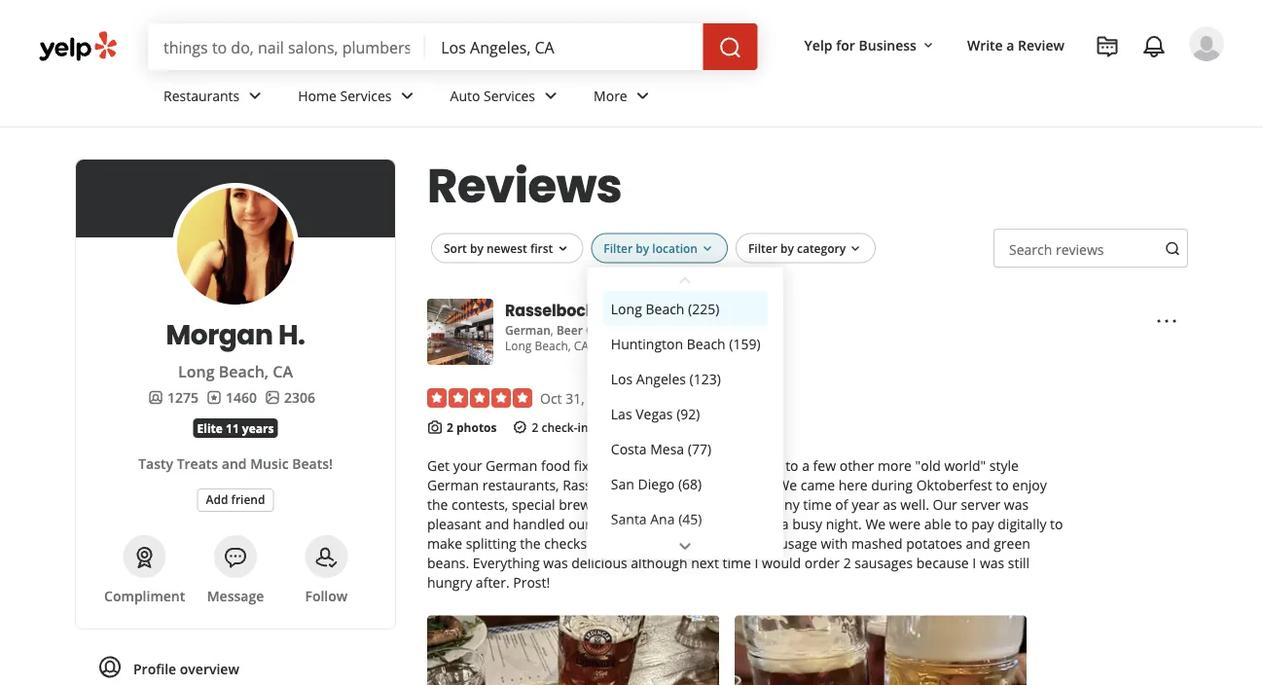 Task type: describe. For each thing, give the bounding box(es) containing it.
1 horizontal spatial with
[[821, 534, 848, 553]]

would
[[762, 554, 801, 572]]

restaurants
[[164, 86, 240, 105]]

on
[[761, 515, 778, 533]]

vegas
[[635, 404, 673, 423]]

long beach (225) button
[[603, 291, 768, 326]]

check-
[[542, 420, 578, 436]]

rasselbock kitchen & beer garden link
[[505, 299, 774, 322]]

checks
[[544, 534, 587, 553]]

(159)
[[729, 334, 760, 353]]

review
[[1018, 36, 1065, 54]]

profile overview link
[[91, 649, 381, 685]]

(225)
[[688, 299, 719, 318]]

notifications image
[[1143, 35, 1166, 58]]

&
[[662, 299, 674, 321]]

oct 31, 2023
[[540, 389, 619, 407]]

ca inside rasselbock kitchen & beer garden german , beer gardens , salad long beach, ca
[[574, 338, 589, 354]]

overview
[[180, 659, 239, 678]]

1 vertical spatial german
[[486, 456, 538, 475]]

kitchen
[[598, 299, 659, 321]]

order
[[805, 554, 840, 572]]

las
[[611, 404, 632, 423]]

filter for filter by location
[[604, 240, 633, 256]]

contests,
[[452, 495, 508, 514]]

but
[[695, 495, 716, 514]]

rasselbock.
[[609, 456, 683, 475]]

11
[[226, 420, 239, 436]]

1 vertical spatial more
[[681, 476, 715, 494]]

costa mesa (77) button
[[603, 431, 768, 466]]

santa
[[611, 509, 646, 528]]

home
[[298, 86, 337, 105]]

i've
[[725, 456, 747, 475]]

5
[[652, 515, 660, 533]]

newest
[[487, 240, 527, 256]]

sort by newest first button
[[431, 233, 583, 263]]

brews
[[559, 495, 598, 514]]

beats!
[[292, 454, 333, 473]]

german inside rasselbock kitchen & beer garden german , beer gardens , salad long beach, ca
[[505, 322, 551, 338]]

reviews
[[1056, 240, 1104, 258]]

a inside write a review "link"
[[1007, 36, 1015, 54]]

our
[[933, 495, 958, 514]]

2306
[[284, 388, 315, 406]]

write a review
[[967, 36, 1065, 54]]

services for auto services
[[484, 86, 535, 105]]

0 horizontal spatial time
[[723, 554, 751, 572]]

years
[[242, 420, 274, 436]]

diego
[[638, 474, 674, 493]]

huntington
[[611, 334, 683, 353]]

2 check-ins
[[532, 420, 594, 436]]

huntington beach (159)
[[611, 334, 760, 353]]

16 camera v2 image
[[427, 419, 443, 435]]

elite 11 years link
[[193, 419, 278, 438]]

tasty treats and music beats!
[[138, 454, 333, 473]]

filter by category button
[[736, 233, 876, 263]]

for
[[836, 36, 855, 54]]

and down elite 11 years link
[[222, 454, 247, 473]]

to down style at the right bottom
[[996, 476, 1009, 494]]

0 horizontal spatial with
[[664, 515, 691, 533]]

(77)
[[687, 439, 711, 458]]

were
[[890, 515, 921, 533]]

to left pay
[[955, 515, 968, 533]]

bob b. image
[[1189, 26, 1225, 61]]

24 chevron down v2 image for restaurants
[[244, 84, 267, 107]]

location
[[653, 240, 698, 256]]

beer gardens link
[[557, 322, 633, 338]]

5 star rating image
[[427, 388, 532, 408]]

was down checks
[[543, 554, 568, 572]]

filter by location button
[[591, 233, 728, 263]]

salad
[[639, 322, 670, 338]]

2 horizontal spatial i
[[973, 554, 977, 572]]

by for newest
[[470, 240, 484, 256]]

mesa
[[650, 439, 684, 458]]

31,
[[566, 389, 585, 407]]

music
[[654, 495, 691, 514]]

auto services link
[[435, 70, 578, 127]]

search image
[[1165, 241, 1181, 256]]

1 vertical spatial beer
[[557, 322, 583, 338]]

elite
[[197, 420, 223, 436]]

services for home services
[[340, 86, 392, 105]]

was left 'still'
[[980, 554, 1005, 572]]

1275
[[167, 388, 199, 406]]

green
[[994, 534, 1031, 553]]

san diego (68)
[[611, 474, 701, 493]]

bit
[[661, 476, 678, 494]]

sort by newest first
[[444, 240, 553, 256]]

2 photos
[[447, 420, 497, 436]]

none field find
[[164, 36, 410, 57]]

follow
[[305, 586, 348, 605]]

restaurants link
[[148, 70, 282, 127]]

garden
[[715, 299, 774, 321]]

message image
[[224, 546, 247, 569]]

prost!
[[513, 573, 550, 592]]

0 horizontal spatial of
[[636, 515, 649, 533]]

add friend button
[[197, 489, 274, 512]]

german link
[[505, 322, 551, 338]]

projects image
[[1096, 35, 1119, 58]]

restaurants,
[[483, 476, 559, 494]]

at
[[593, 456, 605, 475]]

reviews element
[[206, 387, 257, 407]]

it's
[[720, 495, 738, 514]]

1 , from the left
[[551, 322, 554, 338]]

treats
[[177, 454, 218, 473]]

1 horizontal spatial of
[[836, 495, 848, 514]]

search
[[1009, 240, 1053, 258]]

24 chevron down v2 image for more
[[631, 84, 655, 107]]

pleasant
[[427, 515, 482, 533]]

and down pay
[[966, 534, 990, 553]]

write
[[967, 36, 1003, 54]]

sort
[[444, 240, 467, 256]]

san diego (68) button
[[603, 466, 768, 501]]

costa
[[611, 439, 646, 458]]

2023
[[588, 389, 619, 407]]

any
[[777, 495, 800, 514]]

long inside rasselbock kitchen & beer garden german , beer gardens , salad long beach, ca
[[505, 338, 532, 354]]

add friend
[[206, 492, 265, 508]]

beach, inside morgan h. long beach, ca
[[219, 361, 269, 382]]

2 for 2 photos
[[447, 420, 453, 436]]

1 horizontal spatial beer
[[677, 299, 712, 321]]



Task type: locate. For each thing, give the bounding box(es) containing it.
search image
[[719, 36, 742, 59]]

long inside morgan h. long beach, ca
[[178, 361, 215, 382]]

"old
[[916, 456, 941, 475]]

by left "location"
[[636, 240, 649, 256]]

1 horizontal spatial i
[[755, 554, 759, 572]]

1 horizontal spatial long
[[505, 338, 532, 354]]

and up splitting
[[485, 515, 509, 533]]

los
[[611, 369, 632, 388]]

3 24 chevron down v2 image from the left
[[631, 84, 655, 107]]

well.
[[901, 495, 929, 514]]

0 horizontal spatial ca
[[273, 361, 293, 382]]

none field up more
[[441, 36, 688, 57]]

the up although
[[662, 534, 682, 553]]

, left salad
[[633, 322, 636, 338]]

16 chevron down v2 image for yelp for business
[[921, 38, 936, 53]]

beach
[[645, 299, 684, 318], [686, 334, 725, 353]]

1 vertical spatial beach,
[[219, 361, 269, 382]]

0 horizontal spatial by
[[470, 240, 484, 256]]

beach for long
[[645, 299, 684, 318]]

1 horizontal spatial 24 chevron down v2 image
[[674, 535, 697, 558]]

16 photos v2 image
[[265, 390, 280, 405]]

yelp for business
[[805, 36, 917, 54]]

was up digitally
[[1004, 495, 1029, 514]]

2 vertical spatial german
[[427, 476, 479, 494]]

i left would at the right bottom of page
[[755, 554, 759, 572]]

music
[[250, 454, 289, 473]]

menu image
[[1155, 310, 1179, 333]]

beach, up oct
[[535, 338, 571, 354]]

services right home
[[340, 86, 392, 105]]

ca up "oct 31, 2023"
[[574, 338, 589, 354]]

more up during in the bottom of the page
[[878, 456, 912, 475]]

fix
[[574, 456, 589, 475]]

filters group
[[427, 233, 880, 559]]

beach for huntington
[[686, 334, 725, 353]]

is
[[637, 476, 647, 494]]

filter inside filter by location popup button
[[604, 240, 633, 256]]

live
[[629, 495, 650, 514]]

2 horizontal spatial the
[[662, 534, 682, 553]]

1460
[[226, 388, 257, 406]]

more down while
[[681, 476, 715, 494]]

1 vertical spatial time
[[723, 554, 751, 572]]

24 chevron down v2 image inside more link
[[631, 84, 655, 107]]

1 horizontal spatial 16 chevron down v2 image
[[848, 241, 863, 257]]

1 horizontal spatial ca
[[574, 338, 589, 354]]

by inside filter by category "popup button"
[[781, 240, 794, 256]]

24 chevron down v2 image down (45)
[[674, 535, 697, 558]]

1 horizontal spatial beach,
[[535, 338, 571, 354]]

0 vertical spatial with
[[664, 515, 691, 533]]

during
[[872, 476, 913, 494]]

your
[[453, 456, 482, 475]]

1 horizontal spatial 2
[[532, 420, 539, 436]]

ins
[[578, 420, 594, 436]]

1 horizontal spatial by
[[636, 240, 649, 256]]

0 horizontal spatial long
[[178, 361, 215, 382]]

0 vertical spatial long
[[611, 299, 642, 318]]

everything
[[473, 554, 540, 572]]

home services link
[[282, 70, 435, 127]]

friend
[[231, 492, 265, 508]]

make
[[427, 534, 462, 553]]

2 horizontal spatial 16 chevron down v2 image
[[921, 38, 936, 53]]

0 horizontal spatial beach,
[[219, 361, 269, 382]]

16 chevron down v2 image right category
[[848, 241, 863, 257]]

2 photos link
[[447, 420, 497, 436]]

delicious
[[572, 554, 628, 572]]

with down night.
[[821, 534, 848, 553]]

24 chevron down v2 image right restaurants
[[244, 84, 267, 107]]

rasselbock up german link
[[505, 299, 595, 321]]

compliment
[[104, 586, 185, 605]]

long beach (225)
[[611, 299, 719, 318]]

reviews
[[427, 153, 622, 219]]

0 vertical spatial more
[[878, 456, 912, 475]]

german down your on the left bottom
[[427, 476, 479, 494]]

to
[[786, 456, 799, 475], [996, 476, 1009, 494], [955, 515, 968, 533], [1050, 515, 1063, 533]]

few
[[813, 456, 836, 475]]

by for category
[[781, 240, 794, 256]]

  text field inside rasselbock kitchen & beer garden region
[[994, 229, 1188, 268]]

16 chevron down v2 image for sort by newest first
[[555, 241, 571, 257]]

morgan h. link
[[99, 315, 372, 354]]

a left few
[[802, 456, 810, 475]]

  text field
[[994, 229, 1188, 268]]

add
[[206, 492, 228, 508]]

None field
[[164, 36, 410, 57], [441, 36, 688, 57]]

potatoes
[[906, 534, 963, 553]]

german up restaurants,
[[486, 456, 538, 475]]

0 horizontal spatial i
[[626, 534, 630, 553]]

a right the "on"
[[781, 515, 789, 533]]

filter
[[604, 240, 633, 256], [748, 240, 778, 256]]

more
[[878, 456, 912, 475], [681, 476, 715, 494]]

none field near
[[441, 36, 688, 57]]

0 vertical spatial ca
[[574, 338, 589, 354]]

ana
[[650, 509, 675, 528]]

24 chevron down v2 image inside restaurants "link"
[[244, 84, 267, 107]]

0 horizontal spatial 2
[[447, 420, 453, 436]]

modern.
[[719, 476, 773, 494]]

24 chevron down v2 image
[[396, 84, 419, 107], [674, 535, 697, 558]]

with down music
[[664, 515, 691, 533]]

we
[[777, 476, 797, 494], [866, 515, 886, 533]]

1 vertical spatial rasselbock
[[563, 476, 633, 494]]

i left the had
[[626, 534, 630, 553]]

0 vertical spatial beer
[[677, 299, 712, 321]]

german left beer gardens link
[[505, 322, 551, 338]]

1 horizontal spatial we
[[866, 515, 886, 533]]

1 filter from the left
[[604, 240, 633, 256]]

able
[[925, 515, 952, 533]]

i right because
[[973, 554, 977, 572]]

16 chevron down v2 image right business
[[921, 38, 936, 53]]

of up night.
[[836, 495, 848, 514]]

services right auto
[[484, 86, 535, 105]]

16 friends v2 image
[[148, 390, 164, 405]]

we up the any
[[777, 476, 797, 494]]

rasselbock down at
[[563, 476, 633, 494]]

las vegas (92)
[[611, 404, 700, 423]]

auto services
[[450, 86, 535, 105]]

24 chevron down v2 image inside auto services link
[[539, 84, 563, 107]]

sausages
[[855, 554, 913, 572]]

los angeles (123) button
[[603, 361, 768, 396]]

Near text field
[[441, 36, 688, 57]]

sausage
[[765, 534, 817, 553]]

beach up (123)
[[686, 334, 725, 353]]

beer left gardens
[[557, 322, 583, 338]]

follow image
[[315, 546, 338, 569]]

although
[[631, 554, 688, 572]]

message
[[207, 586, 264, 605]]

2 horizontal spatial by
[[781, 240, 794, 256]]

beach, up 1460
[[219, 361, 269, 382]]

2 horizontal spatial 2
[[844, 554, 851, 572]]

1 by from the left
[[470, 240, 484, 256]]

1 vertical spatial beach
[[686, 334, 725, 353]]

1 vertical spatial 24 chevron down v2 image
[[674, 535, 697, 558]]

1 24 chevron down v2 image from the left
[[244, 84, 267, 107]]

1 horizontal spatial the
[[520, 534, 541, 553]]

1 horizontal spatial services
[[484, 86, 535, 105]]

, left beer gardens link
[[551, 322, 554, 338]]

and up group
[[601, 495, 625, 514]]

1 vertical spatial ca
[[273, 361, 293, 382]]

next
[[691, 554, 719, 572]]

2 right 16 camera v2 icon
[[447, 420, 453, 436]]

2 right 16 check in v2 icon at the bottom left of page
[[532, 420, 539, 436]]

categories element
[[505, 321, 670, 339]]

night.
[[826, 515, 862, 533]]

24 chevron down v2 image for auto services
[[539, 84, 563, 107]]

16 check in v2 image
[[512, 419, 528, 435]]

1 horizontal spatial beach
[[686, 334, 725, 353]]

0 horizontal spatial the
[[427, 495, 448, 514]]

1 vertical spatial of
[[636, 515, 649, 533]]

1 none field from the left
[[164, 36, 410, 57]]

by for location
[[636, 240, 649, 256]]

mashed
[[852, 534, 903, 553]]

2 for 2 check-ins
[[532, 420, 539, 436]]

rasselbock kitchen & beer garden region
[[420, 213, 1196, 685]]

1 horizontal spatial filter
[[748, 240, 778, 256]]

0 vertical spatial of
[[836, 495, 848, 514]]

16 chevron down v2 image
[[921, 38, 936, 53], [555, 241, 571, 257], [848, 241, 863, 257]]

long up "1275"
[[178, 361, 215, 382]]

1 vertical spatial we
[[866, 515, 886, 533]]

good
[[741, 495, 774, 514]]

the up pleasant
[[427, 495, 448, 514]]

angeles
[[636, 369, 686, 388]]

rasselbock inside rasselbock kitchen & beer garden german , beer gardens , salad long beach, ca
[[505, 299, 595, 321]]

by inside sort by newest first dropdown button
[[470, 240, 484, 256]]

group
[[594, 515, 632, 533]]

been
[[750, 456, 782, 475]]

compliment image
[[133, 546, 156, 569]]

0 horizontal spatial 24 chevron down v2 image
[[244, 84, 267, 107]]

even
[[727, 515, 758, 533]]

0 horizontal spatial beer
[[557, 322, 583, 338]]

16 chevron down v2 image right first
[[555, 241, 571, 257]]

24 chevron down v2 image down near text field
[[539, 84, 563, 107]]

0 horizontal spatial 24 chevron down v2 image
[[396, 84, 419, 107]]

24 chevron down v2 image left auto
[[396, 84, 419, 107]]

filter inside filter by category "popup button"
[[748, 240, 778, 256]]

morgan h. long beach, ca
[[166, 315, 305, 382]]

1 horizontal spatial time
[[803, 495, 832, 514]]

1 horizontal spatial none field
[[441, 36, 688, 57]]

filter left "location"
[[604, 240, 633, 256]]

16 chevron down v2 image inside filter by category "popup button"
[[848, 241, 863, 257]]

long up 5 star rating image
[[505, 338, 532, 354]]

by left category
[[781, 240, 794, 256]]

world"
[[945, 456, 986, 475]]

ca up photos element
[[273, 361, 293, 382]]

the down handled
[[520, 534, 541, 553]]

business categories element
[[148, 70, 1225, 127]]

16 chevron down v2 image
[[700, 241, 715, 257]]

0 horizontal spatial ,
[[551, 322, 554, 338]]

None search field
[[148, 23, 762, 70]]

write a review link
[[960, 27, 1073, 62]]

0 horizontal spatial none field
[[164, 36, 410, 57]]

by inside filter by location popup button
[[636, 240, 649, 256]]

digitally
[[998, 515, 1047, 533]]

0 vertical spatial we
[[777, 476, 797, 494]]

still
[[1008, 554, 1030, 572]]

to right been
[[786, 456, 799, 475]]

yelp
[[805, 36, 833, 54]]

2 right order
[[844, 554, 851, 572]]

beach, inside rasselbock kitchen & beer garden german , beer gardens , salad long beach, ca
[[535, 338, 571, 354]]

user actions element
[[789, 24, 1252, 144]]

rasselbock inside get your german food fix at rasselbock. while i've been to a few other more "old world" style german restaurants, rasselbock is a bit more modern. we came here during oktoberfest to enjoy the contests, special brews and live music but it's good any time of year as well. our server was pleasant and handled our group of 5 with ease even on a busy night. we were able to pay digitally to make splitting the checks easy. i had the kasekrainer sausage with mashed potatoes and green beans. everything was delicious although next time i would order 2 sausages because i was still hungry after. prost!
[[563, 476, 633, 494]]

0 vertical spatial beach
[[645, 299, 684, 318]]

enjoy
[[1013, 476, 1047, 494]]

24 chevron down v2 image inside home services link
[[396, 84, 419, 107]]

was
[[1004, 495, 1029, 514], [543, 554, 568, 572], [980, 554, 1005, 572]]

we up mashed
[[866, 515, 886, 533]]

filter right 16 chevron down v2 image
[[748, 240, 778, 256]]

0 vertical spatial rasselbock
[[505, 299, 595, 321]]

gardens
[[586, 322, 633, 338]]

long up gardens
[[611, 299, 642, 318]]

16 chevron down v2 image inside sort by newest first dropdown button
[[555, 241, 571, 257]]

1 vertical spatial long
[[505, 338, 532, 354]]

2 by from the left
[[636, 240, 649, 256]]

time down the kasekrainer
[[723, 554, 751, 572]]

3 by from the left
[[781, 240, 794, 256]]

as
[[883, 495, 897, 514]]

16 chevron down v2 image inside yelp for business button
[[921, 38, 936, 53]]

here
[[839, 476, 868, 494]]

ease
[[694, 515, 724, 533]]

beach up salad link
[[645, 299, 684, 318]]

beer
[[677, 299, 712, 321], [557, 322, 583, 338]]

filter for filter by category
[[748, 240, 778, 256]]

2 none field from the left
[[441, 36, 688, 57]]

2 services from the left
[[484, 86, 535, 105]]

2 24 chevron down v2 image from the left
[[539, 84, 563, 107]]

ca inside morgan h. long beach, ca
[[273, 361, 293, 382]]

0 horizontal spatial 16 chevron down v2 image
[[555, 241, 571, 257]]

0 vertical spatial 24 chevron down v2 image
[[396, 84, 419, 107]]

24 chevron down v2 image right more
[[631, 84, 655, 107]]

auto
[[450, 86, 480, 105]]

none field up home
[[164, 36, 410, 57]]

24 chevron down v2 image
[[244, 84, 267, 107], [539, 84, 563, 107], [631, 84, 655, 107]]

elite 11 years
[[197, 420, 274, 436]]

0 horizontal spatial we
[[777, 476, 797, 494]]

2 horizontal spatial 24 chevron down v2 image
[[631, 84, 655, 107]]

had
[[634, 534, 658, 553]]

long inside long beach (225) button
[[611, 299, 642, 318]]

2 inside get your german food fix at rasselbock. while i've been to a few other more "old world" style german restaurants, rasselbock is a bit more modern. we came here during oktoberfest to enjoy the contests, special brews and live music but it's good any time of year as well. our server was pleasant and handled our group of 5 with ease even on a busy night. we were able to pay digitally to make splitting the checks easy. i had the kasekrainer sausage with mashed potatoes and green beans. everything was delicious although next time i would order 2 sausages because i was still hungry after. prost!
[[844, 554, 851, 572]]

0 vertical spatial time
[[803, 495, 832, 514]]

2 filter from the left
[[748, 240, 778, 256]]

24 profile v2 image
[[98, 655, 122, 679]]

friends element
[[148, 387, 199, 407]]

16 chevron down v2 image for filter by category
[[848, 241, 863, 257]]

of left 5
[[636, 515, 649, 533]]

16 review v2 image
[[206, 390, 222, 405]]

1 horizontal spatial more
[[878, 456, 912, 475]]

Find text field
[[164, 36, 410, 57]]

oktoberfest
[[917, 476, 993, 494]]

with
[[664, 515, 691, 533], [821, 534, 848, 553]]

photos element
[[265, 387, 315, 407]]

1 vertical spatial with
[[821, 534, 848, 553]]

by right sort
[[470, 240, 484, 256]]

tasty
[[138, 454, 173, 473]]

our
[[569, 515, 591, 533]]

busy
[[792, 515, 823, 533]]

0 horizontal spatial services
[[340, 86, 392, 105]]

0 vertical spatial german
[[505, 322, 551, 338]]

2 , from the left
[[633, 322, 636, 338]]

beans.
[[427, 554, 469, 572]]

1 horizontal spatial ,
[[633, 322, 636, 338]]

1 horizontal spatial 24 chevron down v2 image
[[539, 84, 563, 107]]

2 horizontal spatial long
[[611, 299, 642, 318]]

0 vertical spatial beach,
[[535, 338, 571, 354]]

a right is
[[650, 476, 658, 494]]

0 horizontal spatial more
[[681, 476, 715, 494]]

1 services from the left
[[340, 86, 392, 105]]

0 horizontal spatial beach
[[645, 299, 684, 318]]

time down came
[[803, 495, 832, 514]]

a right write
[[1007, 36, 1015, 54]]

(68)
[[678, 474, 701, 493]]

beer right & in the right of the page
[[677, 299, 712, 321]]

2 vertical spatial long
[[178, 361, 215, 382]]

0 horizontal spatial filter
[[604, 240, 633, 256]]

to right digitally
[[1050, 515, 1063, 533]]



Task type: vqa. For each thing, say whether or not it's contained in the screenshot.
24 chevron down v2 image
yes



